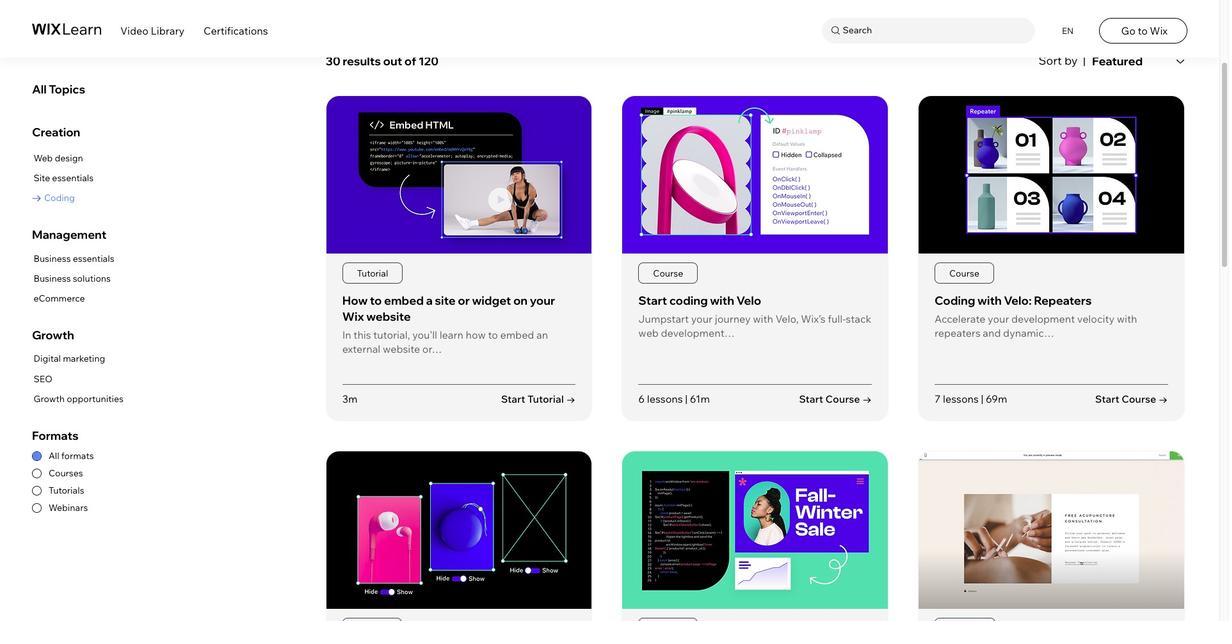Task type: vqa. For each thing, say whether or not it's contained in the screenshot.
platforms within low-code takes a hybrid approach to development, creating a system between traditional coding and no-code creation. individuals who may not be proficient, but have some basic knowledge of code may use low-code platforms to improve on their skills or further customize their website or other digital product. although low-code software is more tedious than no code, it still significantly improves and speeds up the development process.
no



Task type: locate. For each thing, give the bounding box(es) containing it.
essentials for business essentials
[[73, 253, 114, 264]]

start course → button for coding with velo: repeaters
[[1096, 392, 1169, 406]]

| left 61m on the bottom of the page
[[685, 392, 688, 405]]

sort
[[1039, 53, 1063, 68]]

essentials for site essentials
[[52, 172, 94, 184]]

course
[[654, 268, 684, 279], [950, 268, 980, 279], [826, 393, 861, 406], [1122, 393, 1157, 406]]

business essentials
[[34, 253, 114, 264]]

to right go
[[1138, 24, 1148, 37]]

2 horizontal spatial list item
[[919, 451, 1185, 621]]

growth opportunities
[[34, 393, 124, 405]]

en
[[1063, 25, 1074, 36]]

growth up 'digital'
[[32, 328, 74, 343]]

how
[[342, 293, 368, 308]]

1 → from the left
[[567, 393, 576, 406]]

2 horizontal spatial your
[[988, 312, 1010, 325]]

1 horizontal spatial start course → button
[[1096, 392, 1169, 406]]

wix right go
[[1151, 24, 1168, 37]]

all down formats
[[49, 451, 59, 462]]

velocity
[[1078, 312, 1115, 325]]

lessons inside start coding with velo 'list item'
[[647, 392, 683, 405]]

1 vertical spatial coding
[[935, 293, 976, 308]]

6 lessons | 61m
[[639, 392, 710, 405]]

2 horizontal spatial to
[[1138, 24, 1148, 37]]

opportunities
[[67, 393, 124, 405]]

1 list item from the left
[[326, 451, 593, 621]]

video library
[[120, 24, 185, 37]]

7
[[935, 392, 941, 405]]

full-
[[828, 312, 846, 325]]

tutorial
[[357, 268, 388, 279], [528, 393, 564, 406]]

| for start coding with velo
[[685, 392, 688, 405]]

your
[[530, 293, 555, 308], [692, 312, 713, 325], [988, 312, 1010, 325]]

all for all formats
[[49, 451, 59, 462]]

marketing
[[63, 353, 105, 365]]

essentials inside list item
[[73, 253, 114, 264]]

with left velo:
[[978, 293, 1002, 308]]

1 vertical spatial wix
[[342, 309, 364, 324]]

list containing web design
[[32, 150, 94, 207]]

repeaters
[[1035, 293, 1092, 308]]

wix down the how
[[342, 309, 364, 324]]

coding for coding
[[44, 192, 75, 204]]

your inside start coding with velo jumpstart your journey with velo, wix's full-stack web development…
[[692, 312, 713, 325]]

lessons right 6
[[647, 392, 683, 405]]

in
[[342, 329, 351, 341]]

1 vertical spatial essentials
[[73, 253, 114, 264]]

start course → button inside start coding with velo 'list item'
[[799, 392, 872, 406]]

3 list item from the left
[[919, 451, 1185, 621]]

ecommerce button
[[32, 291, 114, 307]]

lessons right 7
[[944, 392, 979, 405]]

coding up accelerate
[[935, 293, 976, 308]]

1 vertical spatial embed
[[501, 329, 534, 341]]

all inside all topics button
[[32, 82, 47, 97]]

growth opportunities list item
[[32, 391, 124, 407]]

list containing how to embed a site or widget on your wix website
[[326, 95, 1188, 621]]

0 vertical spatial essentials
[[52, 172, 94, 184]]

1 horizontal spatial →
[[863, 393, 872, 406]]

repeaters
[[935, 327, 981, 340]]

growth inside button
[[34, 393, 65, 405]]

2 horizontal spatial →
[[1159, 393, 1169, 406]]

growth for growth opportunities
[[34, 393, 65, 405]]

1 horizontal spatial list item
[[622, 451, 889, 621]]

to right "how"
[[488, 329, 498, 341]]

2 vertical spatial to
[[488, 329, 498, 341]]

0 vertical spatial growth
[[32, 328, 74, 343]]

tutorials
[[49, 485, 84, 497]]

7 lessons | 69m
[[935, 392, 1008, 405]]

go
[[1122, 24, 1136, 37]]

essentials up solutions
[[73, 253, 114, 264]]

start coding with velo list item
[[622, 95, 889, 421]]

embed left "an"
[[501, 329, 534, 341]]

start inside button
[[501, 393, 526, 406]]

embed left the 'a'
[[384, 293, 424, 308]]

1 vertical spatial to
[[370, 293, 382, 308]]

start course → inside start coding with velo 'list item'
[[799, 393, 872, 406]]

and
[[983, 327, 1002, 340]]

website down tutorial, at the bottom
[[383, 343, 420, 356]]

0 horizontal spatial list item
[[326, 451, 593, 621]]

120
[[419, 54, 439, 69]]

all
[[32, 82, 47, 97], [49, 451, 59, 462]]

wix's
[[801, 312, 826, 325]]

list item
[[326, 451, 593, 621], [622, 451, 889, 621], [919, 451, 1185, 621]]

business up the business solutions
[[34, 253, 71, 264]]

1 start course → button from the left
[[799, 392, 872, 406]]

1 horizontal spatial embed
[[501, 329, 534, 341]]

all inside formats group
[[49, 451, 59, 462]]

6
[[639, 392, 645, 405]]

your for start
[[692, 312, 713, 325]]

lessons inside the coding with velo: repeaters list item
[[944, 392, 979, 405]]

→ inside start coding with velo 'list item'
[[863, 393, 872, 406]]

this
[[354, 329, 371, 341]]

1 horizontal spatial coding
[[935, 293, 976, 308]]

accelerate
[[935, 312, 986, 325]]

wix inside how to embed a site or widget on your wix website in this tutorial, you'll learn how to embed an external website or…
[[342, 309, 364, 324]]

1 horizontal spatial wix
[[1151, 24, 1168, 37]]

lessons for coding
[[944, 392, 979, 405]]

1 vertical spatial all
[[49, 451, 59, 462]]

management
[[32, 228, 106, 242]]

2 start course → button from the left
[[1096, 392, 1169, 406]]

0 vertical spatial tutorial
[[357, 268, 388, 279]]

0 vertical spatial wix
[[1151, 24, 1168, 37]]

topics
[[49, 82, 85, 97]]

→
[[567, 393, 576, 406], [863, 393, 872, 406], [1159, 393, 1169, 406]]

start course → inside the coding with velo: repeaters list item
[[1096, 393, 1169, 406]]

2 lessons from the left
[[944, 392, 979, 405]]

0 horizontal spatial your
[[530, 293, 555, 308]]

list
[[326, 95, 1188, 621], [32, 150, 94, 207], [32, 251, 114, 307], [32, 351, 124, 407]]

business solutions button
[[32, 271, 114, 287]]

list containing business essentials
[[32, 251, 114, 307]]

0 horizontal spatial |
[[685, 392, 688, 405]]

| inside start coding with velo 'list item'
[[685, 392, 688, 405]]

coding down the site essentials list item
[[44, 192, 75, 204]]

0 vertical spatial business
[[34, 253, 71, 264]]

1 horizontal spatial tutorial
[[528, 393, 564, 406]]

creation
[[32, 125, 80, 140]]

0 horizontal spatial all
[[32, 82, 47, 97]]

start tutorial → button
[[501, 392, 576, 406]]

to right the how
[[370, 293, 382, 308]]

with
[[710, 293, 735, 308], [978, 293, 1002, 308], [753, 312, 774, 325], [1118, 312, 1138, 325]]

a
[[426, 293, 433, 308]]

→ inside the coding with velo: repeaters list item
[[1159, 393, 1169, 406]]

essentials down design
[[52, 172, 94, 184]]

with down velo
[[753, 312, 774, 325]]

0 horizontal spatial coding
[[44, 192, 75, 204]]

coding for coding with velo: repeaters accelerate your development velocity with repeaters and dynamic…
[[935, 293, 976, 308]]

1 vertical spatial tutorial
[[528, 393, 564, 406]]

start course → button inside the coding with velo: repeaters list item
[[1096, 392, 1169, 406]]

web design list item
[[32, 150, 94, 167]]

business up ecommerce
[[34, 273, 71, 284]]

0 horizontal spatial start course → button
[[799, 392, 872, 406]]

start inside the coding with velo: repeaters list item
[[1096, 393, 1120, 406]]

your up "development…"
[[692, 312, 713, 325]]

0 horizontal spatial wix
[[342, 309, 364, 324]]

0 vertical spatial to
[[1138, 24, 1148, 37]]

30 results out of 120
[[326, 54, 439, 69]]

| inside the coding with velo: repeaters list item
[[982, 392, 984, 405]]

how to embed a site or widget on your wix website link
[[342, 293, 555, 324]]

essentials inside list item
[[52, 172, 94, 184]]

menu bar containing video library
[[0, 0, 1220, 58]]

3 → from the left
[[1159, 393, 1169, 406]]

list for creation
[[32, 150, 94, 207]]

all topics button
[[32, 75, 307, 104]]

website
[[367, 309, 411, 324], [383, 343, 420, 356]]

1 horizontal spatial your
[[692, 312, 713, 325]]

how to embed a site or widget on your wix website in this tutorial, you'll learn how to embed an external website or…
[[342, 293, 555, 356]]

0 horizontal spatial to
[[370, 293, 382, 308]]

start course →
[[799, 393, 872, 406], [1096, 393, 1169, 406]]

0 horizontal spatial →
[[567, 393, 576, 406]]

filtered results region
[[326, 47, 1198, 621]]

an
[[537, 329, 548, 341]]

web design button
[[32, 150, 94, 167]]

coding with velo: repeaters list item
[[919, 95, 1185, 421]]

your up and
[[988, 312, 1010, 325]]

your inside coding with velo: repeaters accelerate your development velocity with repeaters and dynamic…
[[988, 312, 1010, 325]]

growth for growth
[[32, 328, 74, 343]]

0 vertical spatial coding
[[44, 192, 75, 204]]

0 horizontal spatial start course →
[[799, 393, 872, 406]]

filters navigation
[[32, 75, 307, 514]]

a cursor hovers over a link, "request consultation" on a wix bookings api quick booking form. image
[[919, 452, 1185, 609]]

formats
[[32, 428, 79, 443]]

web
[[639, 327, 659, 340]]

2 start course → from the left
[[1096, 393, 1169, 406]]

1 horizontal spatial |
[[982, 392, 984, 405]]

1 horizontal spatial all
[[49, 451, 59, 462]]

business essentials list item
[[32, 251, 114, 267]]

1 vertical spatial growth
[[34, 393, 65, 405]]

start coding with velo jumpstart your journey with velo, wix's full-stack web development…
[[639, 293, 872, 340]]

2 business from the top
[[34, 273, 71, 284]]

development
[[1012, 312, 1076, 325]]

lessons
[[647, 392, 683, 405], [944, 392, 979, 405]]

website up tutorial, at the bottom
[[367, 309, 411, 324]]

1 horizontal spatial start course →
[[1096, 393, 1169, 406]]

1 business from the top
[[34, 253, 71, 264]]

0 vertical spatial embed
[[384, 293, 424, 308]]

coding inside button
[[44, 192, 75, 204]]

velo
[[737, 293, 762, 308]]

| left '69m'
[[982, 392, 984, 405]]

digital marketing list item
[[32, 351, 124, 367]]

start course → button for start coding with velo
[[799, 392, 872, 406]]

list containing digital marketing
[[32, 351, 124, 407]]

2 horizontal spatial |
[[1084, 53, 1086, 68]]

1 lessons from the left
[[647, 392, 683, 405]]

on
[[514, 293, 528, 308]]

start course → for start coding with velo
[[799, 393, 872, 406]]

out
[[383, 54, 402, 69]]

embed
[[384, 293, 424, 308], [501, 329, 534, 341]]

certifications
[[204, 24, 268, 37]]

formats group
[[32, 428, 307, 514]]

| for coding with velo: repeaters
[[982, 392, 984, 405]]

2 → from the left
[[863, 393, 872, 406]]

0 vertical spatial all
[[32, 82, 47, 97]]

or
[[458, 293, 470, 308]]

growth
[[32, 328, 74, 343], [34, 393, 65, 405]]

coding with velo: repeaters link
[[935, 293, 1092, 308]]

your right the on
[[530, 293, 555, 308]]

start coding with velo link
[[639, 293, 762, 308]]

how to embed a site or widget on your wix website image
[[326, 96, 592, 254]]

all formats
[[49, 451, 94, 462]]

business essentials button
[[32, 251, 114, 267]]

1 horizontal spatial lessons
[[944, 392, 979, 405]]

growth down seo
[[34, 393, 65, 405]]

→ inside button
[[567, 393, 576, 406]]

tutorial inside start tutorial → button
[[528, 393, 564, 406]]

all for all topics
[[32, 82, 47, 97]]

menu bar
[[0, 0, 1220, 58]]

0 horizontal spatial lessons
[[647, 392, 683, 405]]

1 start course → from the left
[[799, 393, 872, 406]]

all left topics
[[32, 82, 47, 97]]

1 vertical spatial business
[[34, 273, 71, 284]]

| right sort
[[1084, 53, 1086, 68]]

2 list item from the left
[[622, 451, 889, 621]]

your inside how to embed a site or widget on your wix website in this tutorial, you'll learn how to embed an external website or…
[[530, 293, 555, 308]]

business for business essentials
[[34, 253, 71, 264]]

to inside "menu bar"
[[1138, 24, 1148, 37]]

sort by  |
[[1039, 53, 1086, 68]]

list for growth
[[32, 351, 124, 407]]

start course → for coding with velo: repeaters
[[1096, 393, 1169, 406]]

coding inside coding with velo: repeaters accelerate your development velocity with repeaters and dynamic…
[[935, 293, 976, 308]]

digital marketing button
[[32, 351, 124, 367]]

start
[[639, 293, 668, 308], [501, 393, 526, 406], [799, 393, 824, 406], [1096, 393, 1120, 406]]

0 horizontal spatial embed
[[384, 293, 424, 308]]



Task type: describe. For each thing, give the bounding box(es) containing it.
→ for velo,
[[863, 393, 872, 406]]

start for coding with velo: repeaters
[[1096, 393, 1120, 406]]

how
[[466, 329, 486, 341]]

with up journey
[[710, 293, 735, 308]]

you'll
[[413, 329, 438, 341]]

61m
[[690, 392, 710, 405]]

coding list item
[[32, 190, 94, 207]]

site essentials
[[34, 172, 94, 184]]

library
[[151, 24, 185, 37]]

external
[[342, 343, 381, 356]]

or…
[[423, 343, 442, 356]]

solutions
[[73, 273, 111, 284]]

coding
[[670, 293, 708, 308]]

left image: a pink lamp. right image: velo code shows the id, default values and event handlers for the other image. image
[[623, 96, 888, 254]]

three images on a green background show how velo code can trigger a lightbox to increase conversions. image
[[623, 452, 888, 609]]

velo:
[[1005, 293, 1032, 308]]

your for coding
[[988, 312, 1010, 325]]

lessons for start
[[647, 392, 683, 405]]

learn
[[440, 329, 464, 341]]

site
[[435, 293, 456, 308]]

how to embed a site or widget on your wix website list item
[[326, 95, 593, 421]]

a repeater featuring four elements, numbered 1 to 4; each element features a different color vase: blue, pink, green, blue. image
[[919, 96, 1185, 254]]

1 horizontal spatial to
[[488, 329, 498, 341]]

business for business solutions
[[34, 273, 71, 284]]

en button
[[1055, 18, 1080, 43]]

0 horizontal spatial tutorial
[[357, 268, 388, 279]]

courses
[[49, 468, 83, 479]]

digital marketing
[[34, 353, 105, 365]]

0 vertical spatial website
[[367, 309, 411, 324]]

Search text field
[[840, 22, 1032, 39]]

three images on a black background; each has a "hide" or "show" toggle: pink earphones, a blue circular case and one hidden. image
[[326, 452, 592, 609]]

web design
[[34, 152, 83, 164]]

go to wix
[[1122, 24, 1168, 37]]

→ for with
[[1159, 393, 1169, 406]]

ecommerce
[[34, 293, 85, 304]]

stack
[[846, 312, 872, 325]]

coding button
[[32, 190, 94, 207]]

growth opportunities button
[[32, 391, 124, 407]]

seo list item
[[32, 371, 124, 387]]

to for how
[[370, 293, 382, 308]]

to for go
[[1138, 24, 1148, 37]]

jumpstart
[[639, 312, 689, 325]]

business solutions
[[34, 273, 111, 284]]

ecommerce list item
[[32, 291, 114, 307]]

velo,
[[776, 312, 799, 325]]

journey
[[715, 312, 751, 325]]

seo
[[34, 373, 52, 385]]

3m
[[342, 392, 358, 405]]

development…
[[661, 327, 735, 340]]

results
[[343, 54, 381, 69]]

design
[[55, 152, 83, 164]]

certifications link
[[204, 24, 268, 37]]

start for start coding with velo
[[799, 393, 824, 406]]

dynamic…
[[1004, 327, 1055, 340]]

webinars
[[49, 503, 88, 514]]

wix inside "menu bar"
[[1151, 24, 1168, 37]]

list inside filtered results 'region'
[[326, 95, 1188, 621]]

site
[[34, 172, 50, 184]]

site essentials button
[[32, 170, 94, 187]]

with right velocity
[[1118, 312, 1138, 325]]

1 vertical spatial website
[[383, 343, 420, 356]]

seo button
[[32, 371, 124, 387]]

all topics
[[32, 82, 85, 97]]

30
[[326, 54, 341, 69]]

tutorial,
[[374, 329, 410, 341]]

video
[[120, 24, 149, 37]]

start for how to embed a site or widget on your wix website
[[501, 393, 526, 406]]

69m
[[986, 392, 1008, 405]]

formats
[[61, 451, 94, 462]]

→ for your
[[567, 393, 576, 406]]

list for management
[[32, 251, 114, 307]]

start tutorial →
[[501, 393, 576, 406]]

site essentials list item
[[32, 170, 94, 187]]

of
[[405, 54, 417, 69]]

business solutions list item
[[32, 271, 114, 287]]

go to wix link
[[1100, 18, 1188, 43]]

web
[[34, 152, 53, 164]]

widget
[[472, 293, 511, 308]]

video library link
[[120, 24, 185, 37]]

coding with velo: repeaters accelerate your development velocity with repeaters and dynamic…
[[935, 293, 1138, 340]]

digital
[[34, 353, 61, 365]]

start inside start coding with velo jumpstart your journey with velo, wix's full-stack web development…
[[639, 293, 668, 308]]



